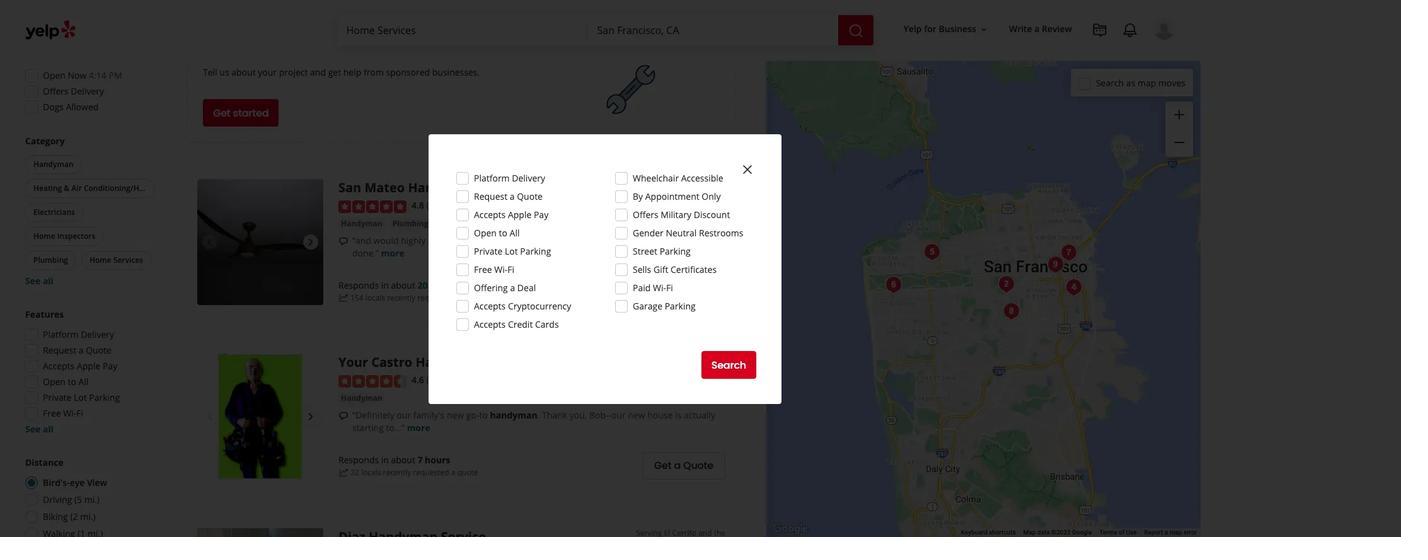 Task type: describe. For each thing, give the bounding box(es) containing it.
about for your
[[391, 454, 415, 466]]

close image
[[740, 162, 755, 177]]

group containing suggested
[[21, 49, 156, 117]]

write a review link
[[1004, 18, 1077, 41]]

for
[[924, 23, 937, 35]]

search as map moves
[[1096, 77, 1186, 89]]

your
[[258, 66, 277, 78]]

house
[[648, 409, 673, 421]]

search image
[[848, 23, 863, 38]]

serving san mateo and the surrounding area
[[631, 179, 726, 199]]

report
[[1145, 529, 1163, 536]]

projects image
[[1093, 23, 1108, 38]]

yelp for business button
[[899, 18, 994, 41]]

mateo inside serving san mateo and the surrounding area
[[674, 179, 697, 189]]

2 vertical spatial open
[[43, 376, 66, 388]]

garage
[[633, 300, 663, 312]]

1 handyman link from the top
[[339, 217, 385, 230]]

4.8
[[412, 199, 424, 211]]

see all for category
[[25, 275, 54, 287]]

all inside search "dialog"
[[510, 227, 520, 239]]

improvement
[[641, 234, 702, 246]]

4.6 (99 reviews)
[[412, 374, 475, 386]]

request inside group
[[43, 344, 76, 356]]

go-
[[466, 409, 479, 421]]

heating & air conditioning/hvac
[[33, 183, 154, 194]]

open inside search "dialog"
[[474, 227, 497, 239]]

16 trending v2 image
[[339, 293, 349, 303]]

get for san mateo handyman
[[654, 284, 672, 298]]

san mateo handyman
[[339, 179, 477, 196]]

driving (5 mi.)
[[43, 494, 100, 506]]

the for san mateo handyman
[[714, 179, 726, 189]]

street
[[633, 245, 658, 257]]

free price estimates from local handymen image
[[600, 58, 663, 121]]

0 vertical spatial open
[[43, 69, 66, 81]]

locals for mateo
[[366, 293, 385, 303]]

business
[[939, 23, 976, 35]]

private inside search "dialog"
[[474, 245, 503, 257]]

quote inside search "dialog"
[[517, 190, 543, 202]]

dogs
[[43, 101, 64, 113]]

search for search as map moves
[[1096, 77, 1124, 89]]

1 vertical spatial from
[[364, 66, 384, 78]]

handyman down 4.6 star rating image at the left of the page
[[341, 393, 382, 403]]

request a quote inside search "dialog"
[[474, 190, 543, 202]]

street parking
[[633, 245, 691, 257]]

16 speech v2 image
[[339, 411, 349, 421]]

error
[[1184, 529, 1197, 536]]

2 vertical spatial free
[[43, 407, 61, 419]]

home for home inspectors
[[33, 231, 55, 241]]

1 horizontal spatial fi
[[508, 264, 514, 275]]

0 horizontal spatial private lot parking
[[43, 391, 120, 403]]

you,
[[570, 409, 587, 421]]

surrounding for san mateo handyman
[[663, 189, 707, 199]]

services
[[113, 255, 143, 265]]

accepts down offering
[[474, 300, 506, 312]]

martin's handywork image
[[1061, 275, 1087, 300]]

us
[[220, 66, 229, 78]]

allowed
[[66, 101, 99, 113]]

category
[[25, 135, 65, 147]]

offers for offers delivery
[[43, 85, 68, 97]]

gender neutral restrooms
[[633, 227, 744, 239]]

distance
[[25, 456, 64, 468]]

0 horizontal spatial apple
[[77, 360, 100, 372]]

area for san mateo handyman
[[709, 189, 726, 199]]

0 horizontal spatial mateo
[[365, 179, 405, 196]]

2 vertical spatial delivery
[[81, 328, 114, 340]]

16 chevron down v2 image
[[979, 24, 989, 34]]

handymen
[[398, 44, 468, 61]]

search for search
[[712, 358, 746, 372]]

offers military discount
[[633, 209, 730, 221]]

22 locals recently requested a quote
[[351, 467, 478, 478]]

1 vertical spatial pay
[[103, 360, 117, 372]]

1 vertical spatial handyman button
[[339, 217, 385, 230]]

free price estimates from local handymen tell us about your project and get help from sponsored businesses.
[[203, 44, 480, 78]]

group containing category
[[23, 135, 158, 287]]

only
[[702, 190, 721, 202]]

san up 4.8 star rating image
[[339, 179, 361, 196]]

1 vertical spatial request a quote
[[43, 344, 112, 356]]

see all button for category
[[25, 275, 54, 287]]

done."
[[352, 247, 379, 259]]

1 horizontal spatial wi-
[[494, 264, 508, 275]]

help
[[343, 66, 361, 78]]

report a map error link
[[1145, 529, 1197, 536]]

minutes
[[430, 280, 466, 292]]

in for castro
[[381, 454, 389, 466]]

map data ©2023 google
[[1024, 529, 1092, 536]]

electricians for the rightmost electricians button
[[438, 218, 482, 229]]

sells
[[633, 264, 651, 275]]

ciarlo brothers furniture restoration image
[[1056, 240, 1081, 265]]

use
[[1126, 529, 1137, 536]]

serving for your castro handyman
[[621, 353, 647, 364]]

4.6
[[412, 374, 424, 386]]

asf clean team image
[[919, 239, 945, 264]]

1 our from the left
[[397, 409, 411, 421]]

2 vertical spatial fi
[[76, 407, 83, 419]]

family's
[[413, 409, 445, 421]]

google image
[[770, 521, 811, 537]]

2 horizontal spatial fi
[[666, 282, 673, 294]]

eye
[[70, 477, 85, 489]]

search button
[[701, 351, 756, 379]]

in for mateo
[[381, 280, 389, 292]]

locals for castro
[[361, 467, 381, 478]]

0 horizontal spatial electricians button
[[25, 203, 83, 222]]

offering a deal
[[474, 282, 536, 294]]

bob-
[[589, 409, 609, 421]]

2 highly from the left
[[428, 234, 453, 246]]

our inside the . thank you, bob--our new house is actually starting to..."
[[611, 409, 626, 421]]

of
[[1119, 529, 1125, 536]]

surrounding for your castro handyman
[[663, 363, 707, 374]]

get inside button
[[213, 106, 230, 120]]

deal
[[517, 282, 536, 294]]

0 horizontal spatial platform
[[43, 328, 79, 340]]

accepts credit cards
[[474, 318, 559, 330]]

area for your castro handyman
[[709, 363, 726, 374]]

open to all inside search "dialog"
[[474, 227, 520, 239]]

get a quote button for your castro handyman
[[642, 452, 726, 480]]

and for san mateo handyman
[[699, 179, 712, 189]]

zoom in image
[[1172, 107, 1187, 122]]

1 highly from the left
[[401, 234, 426, 246]]

shortcuts
[[989, 529, 1016, 536]]

to inside search "dialog"
[[499, 227, 507, 239]]

1 vertical spatial private
[[43, 391, 71, 403]]

0 vertical spatial delivery
[[71, 85, 104, 97]]

requested for mateo
[[417, 293, 454, 303]]

local
[[365, 44, 395, 61]]

map for moves
[[1138, 77, 1156, 89]]

see for features
[[25, 423, 41, 435]]

16 trending v2 image
[[339, 468, 349, 478]]

biking (2 mi.)
[[43, 511, 96, 523]]

san for your castro handyman
[[649, 353, 662, 364]]

previous image for your castro handyman
[[202, 409, 217, 425]]

ace plumbing & rooter image
[[1043, 252, 1068, 277]]

new inside the . thank you, bob--our new house is actually starting to..."
[[628, 409, 645, 421]]

previous image for san mateo handyman
[[202, 235, 217, 250]]

and inside free price estimates from local handymen tell us about your project and get help from sponsored businesses.
[[310, 66, 326, 78]]

handyman up 4.6 (99 reviews)
[[416, 354, 485, 371]]

sells gift certificates
[[633, 264, 717, 275]]

&
[[64, 183, 70, 194]]

free wi-fi inside group
[[43, 407, 83, 419]]

free inside free price estimates from local handymen tell us about your project and get help from sponsored businesses.
[[203, 44, 230, 61]]

-
[[609, 409, 612, 421]]

platform inside search "dialog"
[[474, 172, 510, 184]]

anyone
[[518, 234, 549, 246]]

heating
[[33, 183, 62, 194]]

cards
[[535, 318, 559, 330]]

your castro handyman image
[[994, 271, 1019, 297]]

154
[[351, 293, 364, 303]]

heating & air conditioning/hvac button
[[25, 179, 155, 198]]

thank
[[542, 409, 567, 421]]

discount
[[694, 209, 730, 221]]

more link for mateo
[[381, 247, 405, 259]]

san for san mateo handyman
[[659, 179, 672, 189]]

free inside search "dialog"
[[474, 264, 492, 275]]

your
[[339, 354, 368, 371]]

plumbing inside plumbing link
[[393, 218, 428, 229]]

certificates
[[671, 264, 717, 275]]

home services
[[89, 255, 143, 265]]

map region
[[691, 0, 1336, 537]]

general sf image
[[881, 272, 906, 297]]

businesses.
[[432, 66, 480, 78]]

responds for your
[[339, 454, 379, 466]]

to..."
[[386, 422, 405, 434]]

wheelchair accessible
[[633, 172, 724, 184]]

responds in about 7 hours
[[339, 454, 450, 466]]

handyman up "and
[[341, 218, 382, 229]]

see for category
[[25, 275, 41, 287]]

to inside the "and would highly highly recommend to anyone that needs any home improvement done." more
[[507, 234, 516, 246]]

yelp for business
[[904, 23, 976, 35]]

0 horizontal spatial lot
[[74, 391, 87, 403]]

1 vertical spatial platform delivery
[[43, 328, 114, 340]]

0 horizontal spatial plumbing button
[[25, 251, 76, 270]]

a inside group
[[79, 344, 84, 356]]

hours
[[425, 454, 450, 466]]

next image for san
[[303, 235, 318, 250]]

terms of use link
[[1100, 529, 1137, 536]]

get a quote button for san mateo handyman
[[642, 277, 726, 305]]

see all button for features
[[25, 423, 54, 435]]

1 horizontal spatial plumbing button
[[390, 217, 431, 230]]

is
[[675, 409, 682, 421]]

next image for your
[[303, 409, 318, 425]]

4.6 star rating image
[[339, 375, 407, 388]]

report a map error
[[1145, 529, 1197, 536]]

0 horizontal spatial accepts apple pay
[[43, 360, 117, 372]]

0 horizontal spatial all
[[79, 376, 89, 388]]

2 vertical spatial wi-
[[63, 407, 76, 419]]

home services button
[[81, 251, 151, 270]]

0 horizontal spatial open to all
[[43, 376, 89, 388]]

and for your castro handyman
[[699, 353, 712, 364]]

private lot parking inside search "dialog"
[[474, 245, 551, 257]]

recommend
[[455, 234, 505, 246]]



Task type: vqa. For each thing, say whether or not it's contained in the screenshot.
Kosher , Fast Food's Kosher
no



Task type: locate. For each thing, give the bounding box(es) containing it.
2 horizontal spatial free
[[474, 264, 492, 275]]

quote down minutes
[[462, 293, 482, 303]]

0 horizontal spatial plumbing
[[33, 255, 68, 265]]

1 vertical spatial plumbing button
[[25, 251, 76, 270]]

1 vertical spatial more link
[[407, 422, 430, 434]]

0 vertical spatial plumbing
[[393, 218, 428, 229]]

plumbing button down home inspectors 'button'
[[25, 251, 76, 270]]

recently
[[387, 293, 416, 303], [383, 467, 411, 478]]

and inside serving san francisco and the surrounding area
[[699, 353, 712, 364]]

0 vertical spatial reviews)
[[446, 199, 480, 211]]

keyboard shortcuts
[[961, 529, 1016, 536]]

1 get a quote button from the top
[[642, 277, 726, 305]]

see all button up the distance
[[25, 423, 54, 435]]

option group containing distance
[[21, 456, 156, 537]]

0 vertical spatial request
[[474, 190, 508, 202]]

wi- right paid
[[653, 282, 666, 294]]

serving left francisco
[[621, 353, 647, 364]]

plumbing link
[[390, 217, 431, 230]]

free wi-fi inside search "dialog"
[[474, 264, 514, 275]]

2 surrounding from the top
[[663, 363, 707, 374]]

responds up 22
[[339, 454, 379, 466]]

0 vertical spatial slideshow element
[[197, 179, 323, 305]]

accepts apple pay down 'features'
[[43, 360, 117, 372]]

highly down electricians link
[[428, 234, 453, 246]]

accepts apple pay up anyone
[[474, 209, 549, 221]]

home left inspectors
[[33, 231, 55, 241]]

search inside search 'button'
[[712, 358, 746, 372]]

2 previous image from the top
[[202, 409, 217, 425]]

0 vertical spatial in
[[381, 280, 389, 292]]

1 vertical spatial in
[[381, 454, 389, 466]]

2 vertical spatial get
[[654, 459, 672, 473]]

1 next image from the top
[[303, 235, 318, 250]]

1 vertical spatial search
[[712, 358, 746, 372]]

san inside serving san francisco and the surrounding area
[[649, 353, 662, 364]]

(2
[[70, 511, 78, 523]]

pay inside search "dialog"
[[534, 209, 549, 221]]

0 vertical spatial from
[[332, 44, 362, 61]]

quote for your castro handyman
[[457, 467, 478, 478]]

0 horizontal spatial fi
[[76, 407, 83, 419]]

electricians for electricians button to the left
[[33, 207, 75, 217]]

map left error
[[1170, 529, 1182, 536]]

get up garage parking at the left of page
[[654, 284, 672, 298]]

plumbing button down 4.8 in the left of the page
[[390, 217, 431, 230]]

0 vertical spatial responds
[[339, 280, 379, 292]]

option group
[[21, 456, 156, 537]]

see all up 'features'
[[25, 275, 54, 287]]

0 vertical spatial mi.)
[[84, 494, 100, 506]]

map
[[1138, 77, 1156, 89], [1170, 529, 1182, 536]]

free up offering
[[474, 264, 492, 275]]

0 vertical spatial accepts apple pay
[[474, 209, 549, 221]]

recently for mateo
[[387, 293, 416, 303]]

san up appointment
[[659, 179, 672, 189]]

serving
[[631, 179, 657, 189], [621, 353, 647, 364]]

0 vertical spatial get a quote
[[654, 284, 714, 298]]

free up the distance
[[43, 407, 61, 419]]

quote for san mateo handyman
[[462, 293, 482, 303]]

surrounding up is
[[663, 363, 707, 374]]

map right as
[[1138, 77, 1156, 89]]

more link down 'family's'
[[407, 422, 430, 434]]

1 see from the top
[[25, 275, 41, 287]]

1 in from the top
[[381, 280, 389, 292]]

1 area from the top
[[709, 189, 726, 199]]

2 responds from the top
[[339, 454, 379, 466]]

handyman up the heating
[[33, 159, 73, 170]]

offers inside search "dialog"
[[633, 209, 659, 221]]

1 new from the left
[[447, 409, 464, 421]]

the up only
[[714, 179, 726, 189]]

1 horizontal spatial private
[[474, 245, 503, 257]]

slideshow element for your
[[197, 354, 323, 480]]

2 get a quote button from the top
[[642, 452, 726, 480]]

notifications image
[[1123, 23, 1138, 38]]

1 vertical spatial get a quote
[[654, 459, 714, 473]]

get a quote down sells gift certificates
[[654, 284, 714, 298]]

1 vertical spatial slideshow element
[[197, 354, 323, 480]]

area inside serving san mateo and the surrounding area
[[709, 189, 726, 199]]

1 horizontal spatial new
[[628, 409, 645, 421]]

get a quote
[[654, 284, 714, 298], [654, 459, 714, 473]]

delivery inside search "dialog"
[[512, 172, 545, 184]]

0 vertical spatial platform delivery
[[474, 172, 545, 184]]

more down 'family's'
[[407, 422, 430, 434]]

paid
[[633, 282, 651, 294]]

1 vertical spatial get a quote button
[[642, 452, 726, 480]]

0 vertical spatial fi
[[508, 264, 514, 275]]

parking
[[520, 245, 551, 257], [660, 245, 691, 257], [665, 300, 696, 312], [89, 391, 120, 403]]

all for features
[[43, 423, 54, 435]]

search dialog
[[0, 0, 1401, 537]]

electricians button down the heating
[[25, 203, 83, 222]]

offers for offers military discount
[[633, 209, 659, 221]]

request inside search "dialog"
[[474, 190, 508, 202]]

neutral
[[666, 227, 697, 239]]

in up 22 locals recently requested a quote
[[381, 454, 389, 466]]

surrounding down the wheelchair accessible
[[663, 189, 707, 199]]

samantha huang - corcoran icon properties image
[[999, 298, 1024, 324]]

requested for castro
[[413, 467, 449, 478]]

(99
[[426, 374, 439, 386]]

get a quote for san mateo handyman
[[654, 284, 714, 298]]

0 vertical spatial all
[[510, 227, 520, 239]]

garage parking
[[633, 300, 696, 312]]

get down house
[[654, 459, 672, 473]]

platform
[[474, 172, 510, 184], [43, 328, 79, 340]]

offers delivery
[[43, 85, 104, 97]]

2 new from the left
[[628, 409, 645, 421]]

0 horizontal spatial search
[[712, 358, 746, 372]]

0 horizontal spatial more
[[381, 247, 405, 259]]

responds for san
[[339, 280, 379, 292]]

responds up 154
[[339, 280, 379, 292]]

quote down go-
[[457, 467, 478, 478]]

view
[[87, 477, 107, 489]]

4.8 star rating image
[[339, 200, 407, 213]]

area inside serving san francisco and the surrounding area
[[709, 363, 726, 374]]

that
[[551, 234, 567, 246]]

2 see all from the top
[[25, 423, 54, 435]]

responds
[[339, 280, 379, 292], [339, 454, 379, 466]]

plumbing down home inspectors 'button'
[[33, 255, 68, 265]]

any
[[597, 234, 612, 246]]

mi.) right the (5
[[84, 494, 100, 506]]

0 vertical spatial map
[[1138, 77, 1156, 89]]

handyman button up the heating
[[25, 155, 82, 174]]

wi- up offering a deal
[[494, 264, 508, 275]]

all
[[43, 275, 54, 287], [43, 423, 54, 435]]

0 vertical spatial wi-
[[494, 264, 508, 275]]

accepts down 'features'
[[43, 360, 75, 372]]

0 horizontal spatial our
[[397, 409, 411, 421]]

7
[[418, 454, 423, 466]]

handyman
[[490, 409, 538, 421]]

lot inside search "dialog"
[[505, 245, 518, 257]]

about up 22 locals recently requested a quote
[[391, 454, 415, 466]]

free wi-fi up the distance
[[43, 407, 83, 419]]

1 vertical spatial offers
[[633, 209, 659, 221]]

pay
[[534, 209, 549, 221], [103, 360, 117, 372]]

request down 'features'
[[43, 344, 76, 356]]

cryptocurrency
[[508, 300, 571, 312]]

moves
[[1159, 77, 1186, 89]]

2 all from the top
[[43, 423, 54, 435]]

next image left 16 speech v2 icon
[[303, 235, 318, 250]]

mateo
[[674, 179, 697, 189], [365, 179, 405, 196]]

handyman button up "and
[[339, 217, 385, 230]]

1 vertical spatial map
[[1170, 529, 1182, 536]]

handyman button down 4.6 star rating image at the left of the page
[[339, 392, 385, 405]]

about right us
[[231, 66, 256, 78]]

1 vertical spatial home
[[89, 255, 111, 265]]

0 horizontal spatial private
[[43, 391, 71, 403]]

$$ button
[[59, 6, 90, 26]]

the right francisco
[[714, 353, 726, 364]]

2 handyman link from the top
[[339, 392, 385, 405]]

new left house
[[628, 409, 645, 421]]

2 the from the top
[[714, 353, 726, 364]]

driving
[[43, 494, 72, 506]]

free wi-fi up offering
[[474, 264, 514, 275]]

reviews) for your castro handyman
[[441, 374, 475, 386]]

1 responds from the top
[[339, 280, 379, 292]]

locals right 154
[[366, 293, 385, 303]]

accepts left credit
[[474, 318, 506, 330]]

1 vertical spatial plumbing
[[33, 255, 68, 265]]

project
[[279, 66, 308, 78]]

group
[[21, 49, 156, 117], [1166, 101, 1193, 157], [23, 135, 158, 287], [21, 308, 156, 436]]

get a quote for your castro handyman
[[654, 459, 714, 473]]

our right bob-
[[611, 409, 626, 421]]

handyman link up "and
[[339, 217, 385, 230]]

see all button up 'features'
[[25, 275, 54, 287]]

get started button
[[203, 99, 279, 127]]

1 vertical spatial accepts apple pay
[[43, 360, 117, 372]]

2 see all button from the top
[[25, 423, 54, 435]]

1 vertical spatial next image
[[303, 409, 318, 425]]

see up the distance
[[25, 423, 41, 435]]

san mateo handyman image
[[197, 179, 323, 305]]

1 see all from the top
[[25, 275, 54, 287]]

0 horizontal spatial highly
[[401, 234, 426, 246]]

1 vertical spatial apple
[[77, 360, 100, 372]]

from down local
[[364, 66, 384, 78]]

accepts
[[474, 209, 506, 221], [474, 300, 506, 312], [474, 318, 506, 330], [43, 360, 75, 372]]

serving for san mateo handyman
[[631, 179, 657, 189]]

previous image
[[202, 235, 217, 250], [202, 409, 217, 425]]

next image left 16 speech v2 image
[[303, 409, 318, 425]]

1 horizontal spatial request a quote
[[474, 190, 543, 202]]

0 horizontal spatial wi-
[[63, 407, 76, 419]]

search right francisco
[[712, 358, 746, 372]]

1 horizontal spatial platform
[[474, 172, 510, 184]]

0 vertical spatial about
[[231, 66, 256, 78]]

0 vertical spatial apple
[[508, 209, 532, 221]]

"definitely our family's new go-to handyman
[[352, 409, 538, 421]]

0 vertical spatial area
[[709, 189, 726, 199]]

electricians button down 4.8 (246 reviews)
[[436, 217, 484, 230]]

recently down responds in about 7 hours
[[383, 467, 411, 478]]

accepts apple pay inside search "dialog"
[[474, 209, 549, 221]]

search left as
[[1096, 77, 1124, 89]]

more down would at the left top of the page
[[381, 247, 405, 259]]

0 vertical spatial handyman button
[[25, 155, 82, 174]]

wi- up the distance
[[63, 407, 76, 419]]

1 horizontal spatial electricians button
[[436, 217, 484, 230]]

open to all
[[474, 227, 520, 239], [43, 376, 89, 388]]

2 vertical spatial and
[[699, 353, 712, 364]]

1 horizontal spatial from
[[364, 66, 384, 78]]

20
[[418, 280, 428, 292]]

0 vertical spatial quote
[[462, 293, 482, 303]]

2 area from the top
[[709, 363, 726, 374]]

None search field
[[336, 15, 876, 45]]

san mateo handyman link
[[339, 179, 477, 196]]

sponsored
[[386, 66, 430, 78]]

our
[[397, 409, 411, 421], [611, 409, 626, 421]]

0 vertical spatial private lot parking
[[474, 245, 551, 257]]

.
[[538, 409, 540, 421]]

request a quote up anyone
[[474, 190, 543, 202]]

serving inside serving san mateo and the surrounding area
[[631, 179, 657, 189]]

2 in from the top
[[381, 454, 389, 466]]

credit
[[508, 318, 533, 330]]

2 see from the top
[[25, 423, 41, 435]]

surrounding inside serving san francisco and the surrounding area
[[663, 363, 707, 374]]

0 vertical spatial handyman link
[[339, 217, 385, 230]]

1 horizontal spatial open to all
[[474, 227, 520, 239]]

0 horizontal spatial from
[[332, 44, 362, 61]]

mi.) for biking (2 mi.)
[[80, 511, 96, 523]]

san
[[659, 179, 672, 189], [339, 179, 361, 196], [649, 353, 662, 364]]

castro
[[371, 354, 412, 371]]

your castro handyman image
[[197, 354, 323, 480]]

see all for features
[[25, 423, 54, 435]]

suggested
[[25, 49, 70, 61]]

the inside serving san francisco and the surrounding area
[[714, 353, 726, 364]]

private lot parking
[[474, 245, 551, 257], [43, 391, 120, 403]]

responds in about 20 minutes
[[339, 280, 466, 292]]

1 horizontal spatial apple
[[508, 209, 532, 221]]

0 vertical spatial home
[[33, 231, 55, 241]]

0 vertical spatial search
[[1096, 77, 1124, 89]]

from
[[332, 44, 362, 61], [364, 66, 384, 78]]

2 slideshow element from the top
[[197, 354, 323, 480]]

all up the distance
[[43, 423, 54, 435]]

1 vertical spatial see all
[[25, 423, 54, 435]]

biking
[[43, 511, 68, 523]]

terms
[[1100, 529, 1117, 536]]

and left get
[[310, 66, 326, 78]]

plumbing down 4.8 in the left of the page
[[393, 218, 428, 229]]

area up the discount
[[709, 189, 726, 199]]

1 horizontal spatial our
[[611, 409, 626, 421]]

0 vertical spatial offers
[[43, 85, 68, 97]]

mateo up by appointment only
[[674, 179, 697, 189]]

more inside the "and would highly highly recommend to anyone that needs any home improvement done." more
[[381, 247, 405, 259]]

0 vertical spatial get a quote button
[[642, 277, 726, 305]]

by appointment only
[[633, 190, 721, 202]]

0 vertical spatial requested
[[417, 293, 454, 303]]

"and would highly highly recommend to anyone that needs any home improvement done." more
[[352, 234, 702, 259]]

the for your castro handyman
[[714, 353, 726, 364]]

from up help
[[332, 44, 362, 61]]

0 vertical spatial open to all
[[474, 227, 520, 239]]

1 vertical spatial all
[[43, 423, 54, 435]]

0 horizontal spatial map
[[1138, 77, 1156, 89]]

1 slideshow element from the top
[[197, 179, 323, 305]]

get a quote down is
[[654, 459, 714, 473]]

1 all from the top
[[43, 275, 54, 287]]

1 vertical spatial surrounding
[[663, 363, 707, 374]]

recently down responds in about 20 minutes
[[387, 293, 416, 303]]

gift
[[654, 264, 668, 275]]

1 get a quote from the top
[[654, 284, 714, 298]]

electricians down the heating
[[33, 207, 75, 217]]

$$
[[71, 11, 79, 21]]

recently for castro
[[383, 467, 411, 478]]

2 our from the left
[[611, 409, 626, 421]]

0 vertical spatial get
[[213, 106, 230, 120]]

requested down minutes
[[417, 293, 454, 303]]

slideshow element
[[197, 179, 323, 305], [197, 354, 323, 480]]

estimates
[[266, 44, 330, 61]]

plumbing
[[393, 218, 428, 229], [33, 255, 68, 265]]

1 vertical spatial about
[[391, 280, 415, 292]]

map for error
[[1170, 529, 1182, 536]]

air
[[71, 183, 82, 194]]

get started
[[213, 106, 269, 120]]

next image
[[303, 235, 318, 250], [303, 409, 318, 425]]

0 vertical spatial next image
[[303, 235, 318, 250]]

home for home services
[[89, 255, 111, 265]]

reviews) for san mateo handyman
[[446, 199, 480, 211]]

2 horizontal spatial wi-
[[653, 282, 666, 294]]

slideshow element for san
[[197, 179, 323, 305]]

more link for castro
[[407, 422, 430, 434]]

san inside serving san mateo and the surrounding area
[[659, 179, 672, 189]]

reviews) right (99
[[441, 374, 475, 386]]

new left go-
[[447, 409, 464, 421]]

paid wi-fi
[[633, 282, 673, 294]]

1 horizontal spatial plumbing
[[393, 218, 428, 229]]

and up only
[[699, 179, 712, 189]]

see
[[25, 275, 41, 287], [25, 423, 41, 435]]

review
[[1042, 23, 1072, 35]]

0 vertical spatial lot
[[505, 245, 518, 257]]

accepts up recommend
[[474, 209, 506, 221]]

platform down 'features'
[[43, 328, 79, 340]]

handyman button
[[25, 155, 82, 174], [339, 217, 385, 230], [339, 392, 385, 405]]

©2023
[[1052, 529, 1071, 536]]

1 horizontal spatial platform delivery
[[474, 172, 545, 184]]

mi.) for driving (5 mi.)
[[84, 494, 100, 506]]

about up 154 locals recently requested a quote
[[391, 280, 415, 292]]

requested down hours
[[413, 467, 449, 478]]

home inspectors button
[[25, 227, 104, 246]]

features
[[25, 308, 64, 320]]

request a quote down 'features'
[[43, 344, 112, 356]]

about for san
[[391, 280, 415, 292]]

0 horizontal spatial home
[[33, 231, 55, 241]]

1 vertical spatial quote
[[457, 467, 478, 478]]

reviews) up electricians link
[[446, 199, 480, 211]]

apple inside search "dialog"
[[508, 209, 532, 221]]

home left services
[[89, 255, 111, 265]]

1 vertical spatial area
[[709, 363, 726, 374]]

2 get a quote from the top
[[654, 459, 714, 473]]

0 horizontal spatial electricians
[[33, 207, 75, 217]]

1 surrounding from the top
[[663, 189, 707, 199]]

actually
[[684, 409, 715, 421]]

get
[[213, 106, 230, 120], [654, 284, 672, 298], [654, 459, 672, 473]]

2 vertical spatial handyman button
[[339, 392, 385, 405]]

1 previous image from the top
[[202, 235, 217, 250]]

request up electricians link
[[474, 190, 508, 202]]

platform up 4.8 (246 reviews)
[[474, 172, 510, 184]]

starting
[[352, 422, 384, 434]]

serving up by at top left
[[631, 179, 657, 189]]

serving inside serving san francisco and the surrounding area
[[621, 353, 647, 364]]

all up 'features'
[[43, 275, 54, 287]]

and right francisco
[[699, 353, 712, 364]]

get for your castro handyman
[[654, 459, 672, 473]]

locals right 22
[[361, 467, 381, 478]]

1 vertical spatial open
[[474, 227, 497, 239]]

wheelchair
[[633, 172, 679, 184]]

handyman up 4.8 (246 reviews)
[[408, 179, 477, 196]]

1 horizontal spatial electricians
[[438, 218, 482, 229]]

1 see all button from the top
[[25, 275, 54, 287]]

group containing features
[[21, 308, 156, 436]]

the inside serving san mateo and the surrounding area
[[714, 179, 726, 189]]

offers up gender
[[633, 209, 659, 221]]

francisco
[[663, 353, 697, 364]]

2 next image from the top
[[303, 409, 318, 425]]

more link down would at the left top of the page
[[381, 247, 405, 259]]

0 vertical spatial free
[[203, 44, 230, 61]]

highly down plumbing link
[[401, 234, 426, 246]]

1 the from the top
[[714, 179, 726, 189]]

write
[[1009, 23, 1032, 35]]

needs
[[570, 234, 595, 246]]

offers up dogs
[[43, 85, 68, 97]]

wi-
[[494, 264, 508, 275], [653, 282, 666, 294], [63, 407, 76, 419]]

all for category
[[43, 275, 54, 287]]

and inside serving san mateo and the surrounding area
[[699, 179, 712, 189]]

platform delivery inside search "dialog"
[[474, 172, 545, 184]]

see all up the distance
[[25, 423, 54, 435]]

inspectors
[[57, 231, 95, 241]]

1 vertical spatial wi-
[[653, 282, 666, 294]]

accepts inside group
[[43, 360, 75, 372]]

0 vertical spatial see all
[[25, 275, 54, 287]]

surrounding inside serving san mateo and the surrounding area
[[663, 189, 707, 199]]

0 horizontal spatial free
[[43, 407, 61, 419]]

about
[[231, 66, 256, 78], [391, 280, 415, 292], [391, 454, 415, 466]]

1 horizontal spatial more
[[407, 422, 430, 434]]

handyman link down 4.6 star rating image at the left of the page
[[339, 392, 385, 405]]

mateo up 4.8 star rating image
[[365, 179, 405, 196]]

write a review
[[1009, 23, 1072, 35]]

16 speech v2 image
[[339, 236, 349, 246]]

"and
[[352, 234, 371, 246]]

zoom out image
[[1172, 135, 1187, 150]]

0 vertical spatial request a quote
[[474, 190, 543, 202]]

about inside free price estimates from local handymen tell us about your project and get help from sponsored businesses.
[[231, 66, 256, 78]]

san left francisco
[[649, 353, 662, 364]]

user actions element
[[894, 16, 1193, 93]]

0 vertical spatial surrounding
[[663, 189, 707, 199]]



